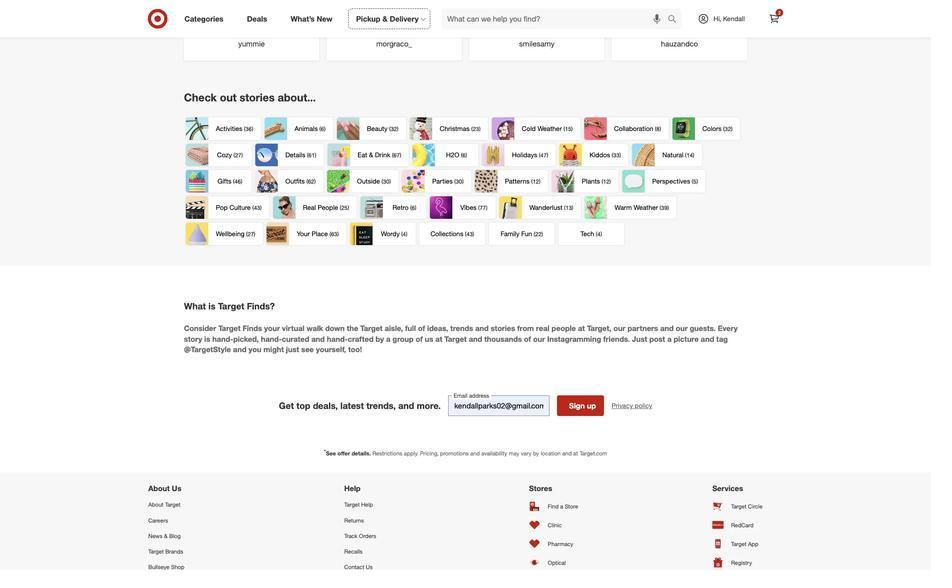 Task type: vqa. For each thing, say whether or not it's contained in the screenshot.
SUPER MARIO BROS. WONDER - NINTENDO SWITCH image
no



Task type: describe. For each thing, give the bounding box(es) containing it.
stories inside 'consider target finds your virtual walk down the target aisle, full of ideas, trends and stories from real people at target, our partners and our guests. every story is hand-picked, hand-curated and hand-crafted by a group of us at target and thousands of our instagramming friends. just post a picture and tag @targetstyle and you might just see yourself, too!'
[[491, 323, 515, 333]]

what's
[[291, 14, 315, 23]]

colors
[[703, 124, 722, 132]]

friends.
[[604, 334, 630, 344]]

( for retro
[[410, 204, 412, 211]]

real
[[303, 203, 316, 211]]

wanderlust ( 13 )
[[530, 203, 574, 211]]

may
[[509, 450, 520, 457]]

outside ( 30 )
[[357, 177, 391, 185]]

( for perspectives
[[692, 178, 694, 185]]

( for details
[[307, 152, 309, 159]]

fun
[[522, 230, 532, 238]]

brands
[[165, 548, 183, 555]]

25
[[341, 204, 348, 211]]

what's new link
[[283, 8, 344, 29]]

gifts ( 46 )
[[218, 177, 242, 185]]

culture
[[230, 203, 251, 211]]

every
[[718, 323, 738, 333]]

( for animals
[[320, 125, 321, 132]]

) for parties
[[462, 178, 464, 185]]

( inside warm weather ( 39 )
[[660, 204, 661, 211]]

( for beauty
[[389, 125, 391, 132]]

) for colors
[[731, 125, 733, 132]]

mo cooper morgraco_
[[366, 24, 423, 49]]

target circle link
[[713, 497, 783, 516]]

) for animals
[[324, 125, 326, 132]]

1 vertical spatial at
[[436, 334, 443, 344]]

and down trends
[[469, 334, 482, 344]]

2 hand- from the left
[[261, 334, 282, 344]]

warm weather ( 39 )
[[615, 203, 669, 211]]

down
[[325, 323, 345, 333]]

by inside "* see offer details. restrictions apply. pricing, promotions and availability may vary by location and at target.com"
[[533, 450, 539, 457]]

6 for h2o
[[463, 152, 466, 159]]

consider target finds your virtual walk down the target aisle, full of ideas, trends and stories from real people at target, our partners and our guests. every story is hand-picked, hand-curated and hand-crafted by a group of us at target and thousands of our instagramming friends. just post a picture and tag @targetstyle and you might just see yourself, too!
[[184, 323, 738, 354]]

availability
[[482, 450, 508, 457]]

( for colors
[[724, 125, 725, 132]]

too!
[[348, 345, 362, 354]]

get top deals, latest trends, and more.
[[279, 400, 441, 411]]

1 hand- from the left
[[212, 334, 233, 344]]

smilesamy smilesamy
[[510, 24, 564, 49]]

instagramming
[[547, 334, 601, 344]]

& for eat & drink ( 67 )
[[369, 151, 373, 159]]

news & blog link
[[148, 528, 219, 544]]

sarahli
[[626, 24, 661, 37]]

stores
[[529, 484, 553, 493]]

) for wanderlust
[[572, 204, 574, 211]]

) inside your place ( 63 )
[[337, 231, 339, 238]]

search button
[[664, 8, 686, 31]]

1 horizontal spatial our
[[614, 323, 626, 333]]

might
[[264, 345, 284, 354]]

47
[[541, 152, 547, 159]]

* see offer details. restrictions apply. pricing, promotions and availability may vary by location and at target.com
[[324, 449, 607, 457]]

) for outside
[[390, 178, 391, 185]]

( for patterns
[[531, 178, 533, 185]]

& for pickup & delivery
[[383, 14, 388, 23]]

hauzandco
[[661, 39, 698, 49]]

27 for wellbeing
[[248, 231, 254, 238]]

4 for tech
[[598, 231, 601, 238]]

christmas
[[440, 124, 470, 132]]

kiddos
[[590, 151, 610, 159]]

6 for animals
[[321, 125, 324, 132]]

@
[[664, 24, 674, 37]]

vibes
[[461, 203, 477, 211]]

1 vertical spatial help
[[361, 501, 373, 508]]

redcard link
[[713, 516, 783, 535]]

find
[[548, 503, 559, 510]]

( for activities
[[244, 125, 246, 132]]

) for wordy
[[406, 231, 408, 238]]

) inside real people ( 25 )
[[348, 204, 349, 211]]

colors ( 32 )
[[703, 124, 733, 132]]

) for cozy
[[241, 152, 243, 159]]

target down news
[[148, 548, 164, 555]]

32 for colors
[[725, 125, 731, 132]]

news
[[148, 532, 163, 539]]

about us
[[148, 484, 181, 493]]

) for beauty
[[397, 125, 399, 132]]

animals
[[295, 124, 318, 132]]

yummie
[[231, 24, 272, 37]]

) inside eat & drink ( 67 )
[[400, 152, 401, 159]]

pickup & delivery
[[356, 14, 419, 23]]

) for perspectives
[[697, 178, 698, 185]]

deals link
[[239, 8, 279, 29]]

) for plants
[[610, 178, 611, 185]]

( for collaboration
[[655, 125, 657, 132]]

track orders link
[[344, 528, 404, 544]]

wellbeing ( 27 )
[[216, 230, 256, 238]]

of left us
[[416, 334, 423, 344]]

and up post
[[661, 323, 674, 333]]

( for outside
[[382, 178, 383, 185]]

thousands
[[485, 334, 522, 344]]

a inside find a store "link"
[[560, 503, 564, 510]]

sign up
[[569, 401, 596, 411]]

target left circle
[[732, 503, 747, 510]]

tech ( 4 )
[[581, 230, 602, 238]]

) for natural
[[693, 152, 695, 159]]

) for wellbeing
[[254, 231, 256, 238]]

weather for cold weather
[[538, 124, 562, 132]]

h2o ( 6 )
[[446, 151, 467, 159]]

just
[[286, 345, 299, 354]]

) for h2o
[[466, 152, 467, 159]]

) for outfits
[[314, 178, 316, 185]]

retro
[[393, 203, 409, 211]]

collaboration ( 8 )
[[614, 124, 661, 132]]

( for wanderlust
[[564, 204, 566, 211]]

2
[[779, 10, 781, 15]]

) inside pop culture ( 43 )
[[260, 204, 262, 211]]

) for details
[[315, 152, 316, 159]]

and left availability
[[471, 450, 480, 457]]

cozy
[[217, 151, 232, 159]]

family
[[501, 230, 520, 238]]

policy
[[635, 402, 653, 410]]

( for christmas
[[471, 125, 473, 132]]

30 for parties
[[456, 178, 462, 185]]

you
[[249, 345, 262, 354]]

weather for warm weather
[[634, 203, 658, 211]]

cooper
[[385, 24, 423, 37]]

61
[[309, 152, 315, 159]]

eat
[[358, 151, 367, 159]]

target app
[[732, 540, 759, 547]]

( for tech
[[596, 231, 598, 238]]

partners
[[628, 323, 658, 333]]

0 horizontal spatial a
[[386, 334, 391, 344]]

offer
[[338, 450, 350, 457]]

smilesamy inside smilesamy smilesamy
[[519, 39, 555, 49]]

kiddos ( 33 )
[[590, 151, 621, 159]]

target help link
[[344, 497, 404, 513]]

news & blog
[[148, 532, 181, 539]]

orders
[[359, 532, 377, 539]]

4 for wordy
[[403, 231, 406, 238]]

kendall
[[723, 15, 745, 23]]

returns
[[344, 517, 364, 524]]

( for kiddos
[[612, 152, 614, 159]]

0 vertical spatial is
[[209, 301, 216, 311]]

virtual
[[282, 323, 305, 333]]

22
[[535, 231, 542, 238]]

target left finds? in the left bottom of the page
[[218, 301, 245, 311]]

43 inside pop culture ( 43 )
[[254, 204, 260, 211]]

check
[[184, 91, 217, 104]]

2 horizontal spatial our
[[676, 323, 688, 333]]

see
[[326, 450, 336, 457]]

patterns ( 12 )
[[505, 177, 541, 185]]

of down from
[[524, 334, 531, 344]]

( for parties
[[455, 178, 456, 185]]

by inside 'consider target finds your virtual walk down the target aisle, full of ideas, trends and stories from real people at target, our partners and our guests. every story is hand-picked, hand-curated and hand-crafted by a group of us at target and thousands of our instagramming friends. just post a picture and tag @targetstyle and you might just see yourself, too!'
[[376, 334, 384, 344]]



Task type: locate. For each thing, give the bounding box(es) containing it.
and right the location
[[563, 450, 572, 457]]

( for vibes
[[478, 204, 480, 211]]

( inside natural ( 14 )
[[685, 152, 687, 159]]

( inside retro ( 6 )
[[410, 204, 412, 211]]

0 horizontal spatial 6
[[321, 125, 324, 132]]

& right pickup
[[383, 14, 388, 23]]

27 inside cozy ( 27 )
[[235, 152, 241, 159]]

( for h2o
[[461, 152, 463, 159]]

of right full
[[418, 323, 425, 333]]

apply.
[[404, 450, 419, 457]]

43 right culture
[[254, 204, 260, 211]]

holidays
[[512, 151, 538, 159]]

6 inside retro ( 6 )
[[412, 204, 415, 211]]

30 right the parties
[[456, 178, 462, 185]]

picture
[[674, 334, 699, 344]]

27 right cozy
[[235, 152, 241, 159]]

( inside gifts ( 46 )
[[233, 178, 235, 185]]

( right perspectives
[[692, 178, 694, 185]]

2 12 from the left
[[603, 178, 610, 185]]

1 horizontal spatial 6
[[412, 204, 415, 211]]

12 for plants
[[603, 178, 610, 185]]

30 right "outside"
[[383, 178, 390, 185]]

4 right wordy
[[403, 231, 406, 238]]

location
[[541, 450, 561, 457]]

( for collections
[[465, 231, 467, 238]]

1 horizontal spatial hand-
[[261, 334, 282, 344]]

by right "crafted"
[[376, 334, 384, 344]]

32 for beauty
[[391, 125, 397, 132]]

0 horizontal spatial help
[[344, 484, 361, 493]]

6 inside h2o ( 6 )
[[463, 152, 466, 159]]

yummie yummie
[[231, 24, 272, 49]]

stories right out
[[240, 91, 275, 104]]

stories up 'thousands'
[[491, 323, 515, 333]]

about for about target
[[148, 501, 164, 508]]

about up careers
[[148, 501, 164, 508]]

) inside retro ( 6 )
[[415, 204, 417, 211]]

1 vertical spatial by
[[533, 450, 539, 457]]

12 right plants
[[603, 178, 610, 185]]

target up "crafted"
[[360, 323, 383, 333]]

2 4 from the left
[[598, 231, 601, 238]]

12 inside plants ( 12 )
[[603, 178, 610, 185]]

and right trends
[[476, 323, 489, 333]]

) inside warm weather ( 39 )
[[668, 204, 669, 211]]

39
[[661, 204, 668, 211]]

) inside animals ( 6 )
[[324, 125, 326, 132]]

restrictions
[[373, 450, 403, 457]]

0 vertical spatial 6
[[321, 125, 324, 132]]

) inside parties ( 30 )
[[462, 178, 464, 185]]

target
[[218, 301, 245, 311], [218, 323, 241, 333], [360, 323, 383, 333], [445, 334, 467, 344], [165, 501, 181, 508], [344, 501, 360, 508], [732, 503, 747, 510], [732, 540, 747, 547], [148, 548, 164, 555]]

and down the picked,
[[233, 345, 247, 354]]

) inside collaboration ( 8 )
[[660, 125, 661, 132]]

) inside kiddos ( 33 )
[[620, 152, 621, 159]]

6 inside animals ( 6 )
[[321, 125, 324, 132]]

1 30 from the left
[[383, 178, 390, 185]]

walk
[[307, 323, 323, 333]]

43 right collections
[[467, 231, 473, 238]]

12 right patterns
[[533, 178, 539, 185]]

about for about us
[[148, 484, 170, 493]]

( inside cozy ( 27 )
[[234, 152, 235, 159]]

( right patterns
[[531, 178, 533, 185]]

2 horizontal spatial a
[[668, 334, 672, 344]]

0 horizontal spatial 27
[[235, 152, 241, 159]]

just
[[632, 334, 648, 344]]

( inside real people ( 25 )
[[340, 204, 341, 211]]

( right 'details' in the top of the page
[[307, 152, 309, 159]]

( inside wanderlust ( 13 )
[[564, 204, 566, 211]]

1 horizontal spatial 43
[[467, 231, 473, 238]]

0 vertical spatial by
[[376, 334, 384, 344]]

) inside holidays ( 47 )
[[547, 152, 548, 159]]

30
[[383, 178, 390, 185], [456, 178, 462, 185]]

) inside collections ( 43 )
[[473, 231, 475, 238]]

real people ( 25 )
[[303, 203, 349, 211]]

33
[[614, 152, 620, 159]]

2 vertical spatial 6
[[412, 204, 415, 211]]

pharmacy
[[548, 540, 574, 547]]

4 right tech
[[598, 231, 601, 238]]

check out stories about...
[[184, 91, 316, 104]]

hand- down your on the bottom left
[[261, 334, 282, 344]]

pharmacy link
[[529, 535, 587, 553]]

0 vertical spatial 43
[[254, 204, 260, 211]]

( right "gifts"
[[233, 178, 235, 185]]

4 inside the tech ( 4 )
[[598, 231, 601, 238]]

( right kiddos
[[612, 152, 614, 159]]

2 about from the top
[[148, 501, 164, 508]]

sign
[[569, 401, 585, 411]]

clinic
[[548, 522, 562, 529]]

2 30 from the left
[[456, 178, 462, 185]]

&
[[383, 14, 388, 23], [706, 24, 714, 37], [369, 151, 373, 159], [164, 532, 168, 539]]

( right people
[[340, 204, 341, 211]]

6 right retro
[[412, 204, 415, 211]]

1 horizontal spatial by
[[533, 450, 539, 457]]

full
[[405, 323, 416, 333]]

1 32 from the left
[[391, 125, 397, 132]]

) inside wellbeing ( 27 )
[[254, 231, 256, 238]]

out
[[220, 91, 237, 104]]

) for patterns
[[539, 178, 541, 185]]

vibes ( 77 )
[[461, 203, 488, 211]]

( right collaboration
[[655, 125, 657, 132]]

holidays ( 47 )
[[512, 151, 548, 159]]

activities ( 36 )
[[216, 124, 253, 132]]

( right h2o
[[461, 152, 463, 159]]

1 12 from the left
[[533, 178, 539, 185]]

search
[[664, 15, 686, 24]]

( right retro
[[410, 204, 412, 211]]

our down real
[[533, 334, 545, 344]]

( right vibes
[[478, 204, 480, 211]]

( right "drink"
[[392, 152, 394, 159]]

0 horizontal spatial our
[[533, 334, 545, 344]]

plants ( 12 )
[[582, 177, 611, 185]]

( right natural
[[685, 152, 687, 159]]

( down perspectives
[[660, 204, 661, 211]]

) for collaboration
[[660, 125, 661, 132]]

6
[[321, 125, 324, 132], [463, 152, 466, 159], [412, 204, 415, 211]]

( inside the tech ( 4 )
[[596, 231, 598, 238]]

( right tech
[[596, 231, 598, 238]]

hauz
[[677, 24, 703, 37]]

1 horizontal spatial 12
[[603, 178, 610, 185]]

30 inside parties ( 30 )
[[456, 178, 462, 185]]

recalls link
[[344, 544, 404, 559]]

pricing,
[[420, 450, 439, 457]]

pickup
[[356, 14, 381, 23]]

beauty
[[367, 124, 388, 132]]

( right outfits
[[307, 178, 308, 185]]

about up about target
[[148, 484, 170, 493]]

14
[[687, 152, 693, 159]]

) inside patterns ( 12 )
[[539, 178, 541, 185]]

( inside outfits ( 62 )
[[307, 178, 308, 185]]

0 horizontal spatial weather
[[538, 124, 562, 132]]

0 vertical spatial help
[[344, 484, 361, 493]]

( inside holidays ( 47 )
[[539, 152, 541, 159]]

1 horizontal spatial help
[[361, 501, 373, 508]]

about...
[[278, 91, 316, 104]]

) for vibes
[[486, 204, 488, 211]]

( for wellbeing
[[246, 231, 248, 238]]

( for outfits
[[307, 178, 308, 185]]

is inside 'consider target finds your virtual walk down the target aisle, full of ideas, trends and stories from real people at target, our partners and our guests. every story is hand-picked, hand-curated and hand-crafted by a group of us at target and thousands of our instagramming friends. just post a picture and tag @targetstyle and you might just see yourself, too!'
[[204, 334, 210, 344]]

27 right the wellbeing
[[248, 231, 254, 238]]

) inside beauty ( 32 )
[[397, 125, 399, 132]]

) inside h2o ( 6 )
[[466, 152, 467, 159]]

( right wordy
[[401, 231, 403, 238]]

1 horizontal spatial 30
[[456, 178, 462, 185]]

( right the place
[[330, 231, 331, 238]]

deals
[[247, 14, 267, 23]]

( inside collaboration ( 8 )
[[655, 125, 657, 132]]

1 horizontal spatial a
[[560, 503, 564, 510]]

) inside perspectives ( 5 )
[[697, 178, 698, 185]]

( right the activities
[[244, 125, 246, 132]]

natural ( 14 )
[[663, 151, 695, 159]]

30 for outside
[[383, 178, 390, 185]]

is right the what
[[209, 301, 216, 311]]

0 horizontal spatial 12
[[533, 178, 539, 185]]

( inside your place ( 63 )
[[330, 231, 331, 238]]

) inside the tech ( 4 )
[[601, 231, 602, 238]]

0 vertical spatial weather
[[538, 124, 562, 132]]

1 vertical spatial is
[[204, 334, 210, 344]]

( inside cold weather ( 15 )
[[564, 125, 565, 132]]

1 vertical spatial 6
[[463, 152, 466, 159]]

( inside h2o ( 6 )
[[461, 152, 463, 159]]

privacy policy link
[[612, 401, 653, 411]]

0 horizontal spatial 32
[[391, 125, 397, 132]]

8
[[657, 125, 660, 132]]

( for cozy
[[234, 152, 235, 159]]

track orders
[[344, 532, 377, 539]]

categories
[[185, 14, 224, 23]]

) for holidays
[[547, 152, 548, 159]]

is up @targetstyle on the bottom of page
[[204, 334, 210, 344]]

( right "outside"
[[382, 178, 383, 185]]

( inside the wordy ( 4 )
[[401, 231, 403, 238]]

& for news & blog
[[164, 532, 168, 539]]

registry link
[[713, 553, 783, 570]]

) for tech
[[601, 231, 602, 238]]

( inside patterns ( 12 )
[[531, 178, 533, 185]]

0 horizontal spatial by
[[376, 334, 384, 344]]

32 right colors
[[725, 125, 731, 132]]

hand- up @targetstyle on the bottom of page
[[212, 334, 233, 344]]

0 vertical spatial stories
[[240, 91, 275, 104]]

) for collections
[[473, 231, 475, 238]]

clinic link
[[529, 516, 587, 535]]

at left 'target.com'
[[574, 450, 578, 457]]

( for natural
[[685, 152, 687, 159]]

) inside 'colors ( 32 )'
[[731, 125, 733, 132]]

1 horizontal spatial 4
[[598, 231, 601, 238]]

) inside outfits ( 62 )
[[314, 178, 316, 185]]

& left blog
[[164, 532, 168, 539]]

target down us
[[165, 501, 181, 508]]

target help
[[344, 501, 373, 508]]

( inside 'colors ( 32 )'
[[724, 125, 725, 132]]

( right colors
[[724, 125, 725, 132]]

( for gifts
[[233, 178, 235, 185]]

32 inside 'colors ( 32 )'
[[725, 125, 731, 132]]

) inside the 'christmas ( 23 )'
[[479, 125, 481, 132]]

( right fun at the top of the page
[[534, 231, 535, 238]]

morgraco_
[[376, 39, 412, 49]]

wordy ( 4 )
[[381, 230, 408, 238]]

( inside the 'christmas ( 23 )'
[[471, 125, 473, 132]]

smilesamy
[[510, 24, 564, 37], [519, 39, 555, 49]]

0 vertical spatial at
[[578, 323, 585, 333]]

target,
[[587, 323, 612, 333]]

0 horizontal spatial 4
[[403, 231, 406, 238]]

12 inside patterns ( 12 )
[[533, 178, 539, 185]]

picked,
[[233, 334, 259, 344]]

0 vertical spatial 27
[[235, 152, 241, 159]]

1 vertical spatial 27
[[248, 231, 254, 238]]

wanderlust
[[530, 203, 563, 211]]

( inside animals ( 6 )
[[320, 125, 321, 132]]

( right collections
[[465, 231, 467, 238]]

( inside perspectives ( 5 )
[[692, 178, 694, 185]]

) inside plants ( 12 )
[[610, 178, 611, 185]]

0 horizontal spatial 30
[[383, 178, 390, 185]]

target down trends
[[445, 334, 467, 344]]

) inside the family fun ( 22 )
[[542, 231, 543, 238]]

) inside vibes ( 77 )
[[486, 204, 488, 211]]

delivery
[[390, 14, 419, 23]]

& left co.
[[706, 24, 714, 37]]

a right find on the bottom of page
[[560, 503, 564, 510]]

co.
[[717, 24, 734, 37]]

( inside collections ( 43 )
[[465, 231, 467, 238]]

0 horizontal spatial hand-
[[212, 334, 233, 344]]

( right animals at left top
[[320, 125, 321, 132]]

30 inside the outside ( 30 )
[[383, 178, 390, 185]]

at up instagramming
[[578, 323, 585, 333]]

( right plants
[[602, 178, 603, 185]]

outfits
[[285, 177, 305, 185]]

43 inside collections ( 43 )
[[467, 231, 473, 238]]

details
[[285, 151, 306, 159]]

target app link
[[713, 535, 783, 553]]

help up returns link
[[361, 501, 373, 508]]

4
[[403, 231, 406, 238], [598, 231, 601, 238]]

& inside sarahli @ hauz & co. hauzandco
[[706, 24, 714, 37]]

6 right animals at left top
[[321, 125, 324, 132]]

12 for patterns
[[533, 178, 539, 185]]

pickup & delivery link
[[348, 8, 431, 29]]

( for plants
[[602, 178, 603, 185]]

( inside plants ( 12 )
[[602, 178, 603, 185]]

( for wordy
[[401, 231, 403, 238]]

1 vertical spatial weather
[[634, 203, 658, 211]]

27 inside wellbeing ( 27 )
[[248, 231, 254, 238]]

( right wanderlust
[[564, 204, 566, 211]]

4 inside the wordy ( 4 )
[[403, 231, 406, 238]]

target up returns
[[344, 501, 360, 508]]

hi,
[[714, 15, 722, 23]]

1 horizontal spatial 32
[[725, 125, 731, 132]]

( inside wellbeing ( 27 )
[[246, 231, 248, 238]]

( right the wellbeing
[[246, 231, 248, 238]]

real
[[536, 323, 550, 333]]

our up friends. at the right of the page
[[614, 323, 626, 333]]

( right cold
[[564, 125, 565, 132]]

( right cozy
[[234, 152, 235, 159]]

6 for retro
[[412, 204, 415, 211]]

weather left 39
[[634, 203, 658, 211]]

( inside pop culture ( 43 )
[[252, 204, 254, 211]]

1 4 from the left
[[403, 231, 406, 238]]

1 vertical spatial about
[[148, 501, 164, 508]]

2 vertical spatial at
[[574, 450, 578, 457]]

new
[[317, 14, 333, 23]]

) inside the outside ( 30 )
[[390, 178, 391, 185]]

46
[[235, 178, 241, 185]]

our up picture
[[676, 323, 688, 333]]

at right us
[[436, 334, 443, 344]]

0 vertical spatial about
[[148, 484, 170, 493]]

1 about from the top
[[148, 484, 170, 493]]

( right holidays
[[539, 152, 541, 159]]

help up target help
[[344, 484, 361, 493]]

3 hand- from the left
[[327, 334, 348, 344]]

32 inside beauty ( 32 )
[[391, 125, 397, 132]]

) inside wanderlust ( 13 )
[[572, 204, 574, 211]]

2 32 from the left
[[725, 125, 731, 132]]

and down guests.
[[701, 334, 715, 344]]

2 horizontal spatial hand-
[[327, 334, 348, 344]]

what is target finds?
[[184, 301, 275, 311]]

and down walk
[[311, 334, 325, 344]]

) inside cold weather ( 15 )
[[572, 125, 573, 132]]

0 horizontal spatial 43
[[254, 204, 260, 211]]

None text field
[[449, 395, 550, 416]]

( inside activities ( 36 )
[[244, 125, 246, 132]]

) inside details ( 61 )
[[315, 152, 316, 159]]

details ( 61 )
[[285, 151, 316, 159]]

) for retro
[[415, 204, 417, 211]]

( inside details ( 61 )
[[307, 152, 309, 159]]

group
[[393, 334, 414, 344]]

cold weather ( 15 )
[[522, 124, 573, 132]]

app
[[748, 540, 759, 547]]

@targetstyle
[[184, 345, 231, 354]]

2 horizontal spatial 6
[[463, 152, 466, 159]]

What can we help you find? suggestions appear below search field
[[442, 8, 670, 29]]

( inside beauty ( 32 )
[[389, 125, 391, 132]]

( inside the family fun ( 22 )
[[534, 231, 535, 238]]

weather left the 15
[[538, 124, 562, 132]]

h2o
[[446, 151, 460, 159]]

) for activities
[[252, 125, 253, 132]]

by right vary
[[533, 450, 539, 457]]

hand- down the down
[[327, 334, 348, 344]]

your
[[264, 323, 280, 333]]

) inside the wordy ( 4 )
[[406, 231, 408, 238]]

( right christmas
[[471, 125, 473, 132]]

( right the beauty
[[389, 125, 391, 132]]

6 right h2o
[[463, 152, 466, 159]]

drink
[[375, 151, 391, 159]]

) inside activities ( 36 )
[[252, 125, 253, 132]]

family fun ( 22 )
[[501, 230, 543, 238]]

0 horizontal spatial stories
[[240, 91, 275, 104]]

1 horizontal spatial stories
[[491, 323, 515, 333]]

) for christmas
[[479, 125, 481, 132]]

a down aisle, at bottom
[[386, 334, 391, 344]]

curated
[[282, 334, 309, 344]]

1 vertical spatial smilesamy
[[519, 39, 555, 49]]

) inside natural ( 14 )
[[693, 152, 695, 159]]

wordy
[[381, 230, 400, 238]]

( inside kiddos ( 33 )
[[612, 152, 614, 159]]

(
[[244, 125, 246, 132], [320, 125, 321, 132], [389, 125, 391, 132], [471, 125, 473, 132], [564, 125, 565, 132], [655, 125, 657, 132], [724, 125, 725, 132], [234, 152, 235, 159], [307, 152, 309, 159], [392, 152, 394, 159], [461, 152, 463, 159], [539, 152, 541, 159], [612, 152, 614, 159], [685, 152, 687, 159], [233, 178, 235, 185], [307, 178, 308, 185], [382, 178, 383, 185], [455, 178, 456, 185], [531, 178, 533, 185], [602, 178, 603, 185], [692, 178, 694, 185], [252, 204, 254, 211], [340, 204, 341, 211], [410, 204, 412, 211], [478, 204, 480, 211], [564, 204, 566, 211], [660, 204, 661, 211], [246, 231, 248, 238], [330, 231, 331, 238], [401, 231, 403, 238], [465, 231, 467, 238], [534, 231, 535, 238], [596, 231, 598, 238]]

) for kiddos
[[620, 152, 621, 159]]

67
[[394, 152, 400, 159]]

target up the picked,
[[218, 323, 241, 333]]

about target
[[148, 501, 181, 508]]

( inside eat & drink ( 67 )
[[392, 152, 394, 159]]

a right post
[[668, 334, 672, 344]]

christmas ( 23 )
[[440, 124, 481, 132]]

and left more.
[[399, 400, 414, 411]]

62
[[308, 178, 314, 185]]

( inside vibes ( 77 )
[[478, 204, 480, 211]]

) inside gifts ( 46 )
[[241, 178, 242, 185]]

( for holidays
[[539, 152, 541, 159]]

& right eat
[[369, 151, 373, 159]]

( right culture
[[252, 204, 254, 211]]

at inside "* see offer details. restrictions apply. pricing, promotions and availability may vary by location and at target.com"
[[574, 450, 578, 457]]

0 vertical spatial smilesamy
[[510, 24, 564, 37]]

1 vertical spatial 43
[[467, 231, 473, 238]]

yummie
[[238, 39, 265, 49]]

) for gifts
[[241, 178, 242, 185]]

see
[[301, 345, 314, 354]]

( inside parties ( 30 )
[[455, 178, 456, 185]]

27 for cozy
[[235, 152, 241, 159]]

hi, kendall
[[714, 15, 745, 23]]

guests.
[[690, 323, 716, 333]]

32 right the beauty
[[391, 125, 397, 132]]

1 vertical spatial stories
[[491, 323, 515, 333]]

1 horizontal spatial 27
[[248, 231, 254, 238]]

( right the parties
[[455, 178, 456, 185]]

1 horizontal spatial weather
[[634, 203, 658, 211]]

trends
[[451, 323, 473, 333]]

yourself,
[[316, 345, 346, 354]]

) inside cozy ( 27 )
[[241, 152, 243, 159]]

target left app
[[732, 540, 747, 547]]

( inside the outside ( 30 )
[[382, 178, 383, 185]]



